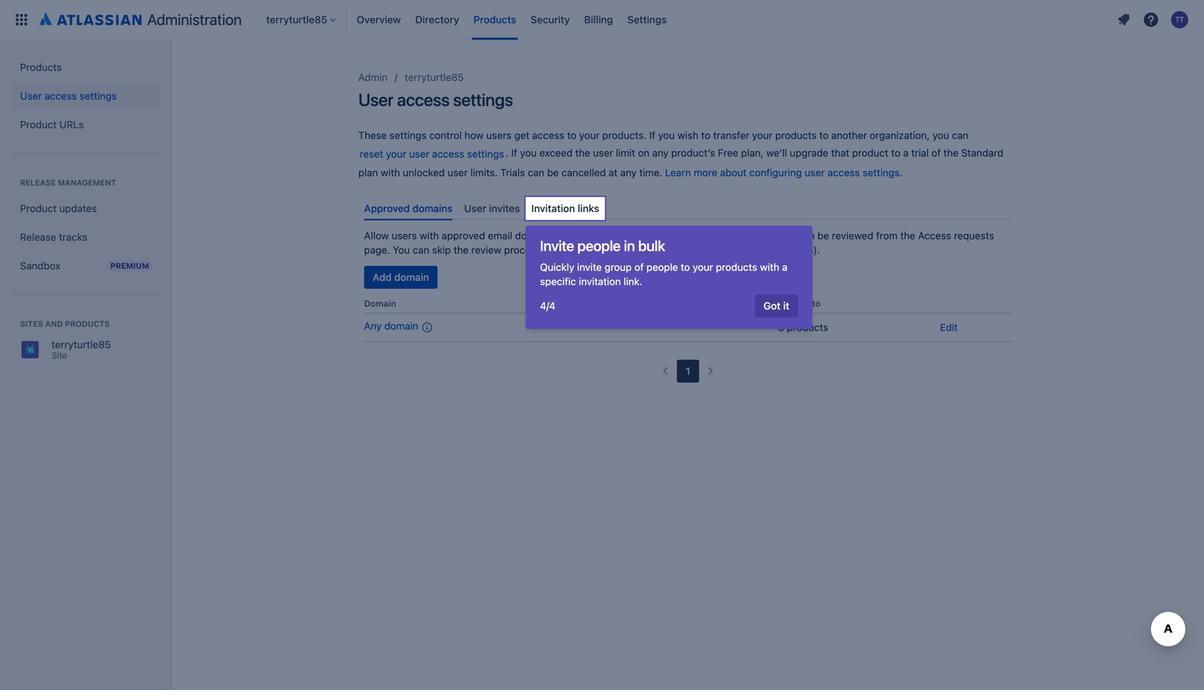 Task type: vqa. For each thing, say whether or not it's contained in the screenshot.
the top Products
yes



Task type: locate. For each thing, give the bounding box(es) containing it.
1 horizontal spatial of
[[932, 147, 941, 159]]

with right plan
[[381, 167, 400, 178]]

1 vertical spatial products link
[[11, 53, 161, 82]]

0 horizontal spatial user
[[20, 90, 42, 102]]

user up the product urls
[[20, 90, 42, 102]]

0 vertical spatial products link
[[469, 8, 521, 31]]

of up link.
[[634, 261, 644, 273]]

domain).
[[779, 244, 820, 256]]

product up release tracks
[[20, 202, 57, 214]]

can right trials
[[528, 167, 544, 178]]

release inside release tracks link
[[20, 231, 56, 243]]

of inside .     if you exceed the user limit on any product's free plan, we'll upgrade that product to a trial of the standard plan with unlocked user limits.     trials can be cancelled at any time.
[[932, 147, 941, 159]]

access up group
[[607, 230, 639, 242]]

0 horizontal spatial any
[[620, 167, 637, 178]]

1 vertical spatial terryturtle85
[[52, 339, 111, 351]]

products link up product urls link
[[11, 53, 161, 82]]

1 vertical spatial domains
[[515, 230, 554, 242]]

product updates
[[20, 202, 97, 214]]

0 horizontal spatial these
[[358, 129, 387, 141]]

can up standard
[[952, 129, 969, 141]]

1 horizontal spatial be
[[818, 230, 829, 242]]

0 vertical spatial a
[[903, 147, 909, 159]]

.     if you exceed the user limit on any product's free plan, we'll upgrade that product to a trial of the standard plan with unlocked user limits.     trials can be cancelled at any time.
[[358, 147, 1003, 178]]

domain inside button
[[384, 320, 418, 332]]

people down 'bulk'
[[647, 261, 678, 273]]

1 vertical spatial product
[[20, 202, 57, 214]]

products for right products link
[[474, 14, 516, 25]]

1 horizontal spatial specific
[[604, 244, 640, 256]]

products left security
[[474, 14, 516, 25]]

1 vertical spatial specific
[[540, 276, 576, 287]]

0 vertical spatial terryturtle85
[[405, 71, 464, 83]]

1 vertical spatial of
[[634, 261, 644, 273]]

reset your user access settings button
[[358, 143, 506, 166]]

premium
[[110, 261, 149, 271]]

you right if
[[552, 244, 569, 256]]

a right 'trust'
[[596, 244, 601, 256]]

2 horizontal spatial with
[[760, 261, 779, 273]]

to right applies
[[812, 299, 821, 309]]

2 release from the top
[[20, 231, 56, 243]]

1 horizontal spatial products.
[[677, 230, 721, 242]]

release tracks link
[[11, 223, 161, 252]]

users inside the these settings control how users get access to your products. if you wish to transfer your products to another organization, you can reset your user access settings
[[486, 129, 512, 141]]

people
[[577, 237, 621, 254], [647, 261, 678, 273]]

products
[[775, 129, 817, 141], [716, 261, 757, 273], [65, 319, 110, 329], [787, 322, 828, 333]]

your right in
[[654, 230, 674, 242]]

be
[[547, 167, 559, 178], [818, 230, 829, 242]]

specific
[[604, 244, 640, 256], [540, 276, 576, 287]]

user
[[593, 147, 613, 159], [409, 148, 429, 160], [448, 167, 468, 178], [805, 167, 825, 178]]

(e.g.
[[680, 244, 700, 256]]

product left urls on the left of the page
[[20, 119, 57, 130]]

transfer
[[713, 129, 749, 141]]

reviewed
[[832, 230, 874, 242]]

page.
[[364, 244, 390, 256]]

requests right access
[[954, 230, 994, 242]]

1
[[686, 365, 690, 377]]

a inside allow users with approved email domains to request access to your products. these requests can be reviewed from the access requests page. you can skip the review process if you trust a specific domain (e.g. your company's domain).
[[596, 244, 601, 256]]

1 horizontal spatial domains
[[515, 230, 554, 242]]

1 product from the top
[[20, 119, 57, 130]]

a left 'trial'
[[903, 147, 909, 159]]

2 horizontal spatial user
[[464, 202, 486, 214]]

limit
[[616, 147, 635, 159]]

1 horizontal spatial terryturtle85
[[405, 71, 464, 83]]

user inside the these settings control how users get access to your products. if you wish to transfer your products to another organization, you can reset your user access settings
[[409, 148, 429, 160]]

administration banner
[[0, 0, 1204, 40]]

domain inside button
[[394, 271, 429, 283]]

0 vertical spatial release
[[20, 178, 56, 187]]

trust
[[572, 244, 593, 256]]

about
[[720, 167, 747, 178]]

2 vertical spatial with
[[760, 261, 779, 273]]

1 horizontal spatial with
[[420, 230, 439, 242]]

1 vertical spatial products.
[[677, 230, 721, 242]]

any
[[652, 147, 669, 159], [620, 167, 637, 178]]

0 horizontal spatial terryturtle85
[[52, 339, 111, 351]]

0 vertical spatial people
[[577, 237, 621, 254]]

0 horizontal spatial requests
[[755, 230, 795, 242]]

1 vertical spatial a
[[596, 244, 601, 256]]

user for reset your user access settings
[[358, 90, 393, 110]]

user for add domain
[[464, 202, 486, 214]]

the right 'trial'
[[944, 147, 959, 159]]

products
[[474, 14, 516, 25], [20, 61, 62, 73]]

access down the control
[[432, 148, 464, 160]]

get
[[514, 129, 529, 141]]

invite people in bulk quickly invite group of people to your products with a specific invitation link.
[[540, 237, 788, 287]]

terryturtle85 for terryturtle85
[[405, 71, 464, 83]]

0 vertical spatial products.
[[602, 129, 647, 141]]

administration link
[[34, 8, 248, 31]]

domain down you at the top left of the page
[[394, 271, 429, 283]]

0 vertical spatial these
[[358, 129, 387, 141]]

user up unlocked
[[409, 148, 429, 160]]

access up 'exceed'
[[532, 129, 564, 141]]

requests up company's on the top of the page
[[755, 230, 795, 242]]

got it button
[[755, 295, 798, 318]]

to inside invite people in bulk quickly invite group of people to your products with a specific invitation link.
[[681, 261, 690, 273]]

0 horizontal spatial specific
[[540, 276, 576, 287]]

to up 'exceed'
[[567, 129, 576, 141]]

1 horizontal spatial if
[[649, 129, 655, 141]]

1 vertical spatial be
[[818, 230, 829, 242]]

0 horizontal spatial users
[[392, 230, 417, 242]]

terryturtle85 down the "directory" link
[[405, 71, 464, 83]]

0 vertical spatial domain
[[643, 244, 677, 256]]

a inside invite people in bulk quickly invite group of people to your products with a specific invitation link.
[[782, 261, 788, 273]]

domain
[[364, 299, 396, 309]]

specific up group
[[604, 244, 640, 256]]

products. inside the these settings control how users get access to your products. if you wish to transfer your products to another organization, you can reset your user access settings
[[602, 129, 647, 141]]

release for release tracks
[[20, 231, 56, 243]]

product inside product updates link
[[20, 202, 57, 214]]

0 horizontal spatial products link
[[11, 53, 161, 82]]

products inside invite people in bulk quickly invite group of people to your products with a specific invitation link.
[[716, 261, 757, 273]]

any right at
[[620, 167, 637, 178]]

0 horizontal spatial with
[[381, 167, 400, 178]]

tab list containing approved domains
[[358, 197, 1018, 220]]

tracks
[[59, 231, 87, 243]]

products. up limit
[[602, 129, 647, 141]]

release up product updates in the top left of the page
[[20, 178, 56, 187]]

products inside the these settings control how users get access to your products. if you wish to transfer your products to another organization, you can reset your user access settings
[[775, 129, 817, 141]]

2 horizontal spatial a
[[903, 147, 909, 159]]

1 horizontal spatial user
[[358, 90, 393, 110]]

0 horizontal spatial if
[[511, 147, 517, 159]]

the
[[575, 147, 590, 159], [944, 147, 959, 159], [900, 230, 915, 242], [454, 244, 469, 256]]

users up the .
[[486, 129, 512, 141]]

be down 'exceed'
[[547, 167, 559, 178]]

products down company's on the top of the page
[[716, 261, 757, 273]]

these up company's on the top of the page
[[724, 230, 752, 242]]

you down "get"
[[520, 147, 537, 159]]

product inside product urls link
[[20, 119, 57, 130]]

2 user access settings from the left
[[20, 90, 117, 102]]

1 vertical spatial users
[[392, 230, 417, 242]]

products.
[[602, 129, 647, 141], [677, 230, 721, 242]]

1 release from the top
[[20, 178, 56, 187]]

0 horizontal spatial people
[[577, 237, 621, 254]]

domains down unlocked
[[413, 202, 453, 214]]

user left invites
[[464, 202, 486, 214]]

invite
[[540, 237, 574, 254]]

1 horizontal spatial user access settings
[[358, 90, 513, 110]]

terryturtle85 down "sites and products"
[[52, 339, 111, 351]]

add domain
[[373, 271, 429, 283]]

0 vertical spatial users
[[486, 129, 512, 141]]

if right the .
[[511, 147, 517, 159]]

1 horizontal spatial a
[[782, 261, 788, 273]]

0 vertical spatial products
[[474, 14, 516, 25]]

0 horizontal spatial be
[[547, 167, 559, 178]]

product urls link
[[11, 110, 161, 139]]

1 horizontal spatial people
[[647, 261, 678, 273]]

these inside the these settings control how users get access to your products. if you wish to transfer your products to another organization, you can reset your user access settings
[[358, 129, 387, 141]]

1 horizontal spatial any
[[652, 147, 669, 159]]

products up terryturtle85 site
[[65, 319, 110, 329]]

any right on
[[652, 147, 669, 159]]

request
[[569, 230, 604, 242]]

users up you at the top left of the page
[[392, 230, 417, 242]]

these up reset on the left of page
[[358, 129, 387, 141]]

domain for any domain
[[384, 320, 418, 332]]

approved domains
[[364, 202, 453, 214]]

0 vertical spatial of
[[932, 147, 941, 159]]

domain right any
[[384, 320, 418, 332]]

people up invite
[[577, 237, 621, 254]]

urls
[[59, 119, 84, 130]]

products up 'upgrade'
[[775, 129, 817, 141]]

products for the left products link
[[20, 61, 62, 73]]

tab
[[531, 201, 599, 216]]

your down the (e.g.
[[693, 261, 713, 273]]

1 vertical spatial release
[[20, 231, 56, 243]]

we'll
[[766, 147, 787, 159]]

allow
[[364, 230, 389, 242]]

sites
[[20, 319, 43, 329]]

your inside invite people in bulk quickly invite group of people to your products with a specific invitation link.
[[693, 261, 713, 273]]

specific down quickly
[[540, 276, 576, 287]]

.
[[506, 147, 509, 159]]

1 horizontal spatial requests
[[954, 230, 994, 242]]

edit
[[940, 322, 958, 333]]

how
[[465, 129, 484, 141]]

user access settings down terryturtle85 link
[[358, 90, 513, 110]]

1 vertical spatial if
[[511, 147, 517, 159]]

0 horizontal spatial a
[[596, 244, 601, 256]]

limits.
[[470, 167, 498, 178]]

standard
[[961, 147, 1003, 159]]

to up 'upgrade'
[[819, 129, 829, 141]]

domain
[[643, 244, 677, 256], [394, 271, 429, 283], [384, 320, 418, 332]]

1 vertical spatial domain
[[394, 271, 429, 283]]

be inside allow users with approved email domains to request access to your products. these requests can be reviewed from the access requests page. you can skip the review process if you trust a specific domain (e.g. your company's domain).
[[818, 230, 829, 242]]

0 horizontal spatial products
[[20, 61, 62, 73]]

domain for add domain
[[394, 271, 429, 283]]

user down "admin" "link"
[[358, 90, 393, 110]]

settings link
[[623, 8, 671, 31]]

user down 'upgrade'
[[805, 167, 825, 178]]

settings up reset your user access settings button
[[390, 129, 427, 141]]

invites
[[489, 202, 520, 214]]

settings.
[[863, 167, 903, 178]]

2 vertical spatial a
[[782, 261, 788, 273]]

products. up the (e.g.
[[677, 230, 721, 242]]

these settings control how users get access to your products. if you wish to transfer your products to another organization, you can reset your user access settings
[[358, 129, 969, 160]]

if inside .     if you exceed the user limit on any product's free plan, we'll upgrade that product to a trial of the standard plan with unlocked user limits.     trials can be cancelled at any time.
[[511, 147, 517, 159]]

of right 'trial'
[[932, 147, 941, 159]]

can inside the these settings control how users get access to your products. if you wish to transfer your products to another organization, you can reset your user access settings
[[952, 129, 969, 141]]

a down domain).
[[782, 261, 788, 273]]

if up on
[[649, 129, 655, 141]]

0 vertical spatial domains
[[413, 202, 453, 214]]

atlassian image
[[39, 10, 142, 27], [39, 10, 142, 27]]

your up plan,
[[752, 129, 773, 141]]

you right "organization," on the top of the page
[[933, 129, 949, 141]]

release
[[20, 178, 56, 187], [20, 231, 56, 243]]

release tracks
[[20, 231, 87, 243]]

email
[[488, 230, 512, 242]]

0 vertical spatial product
[[20, 119, 57, 130]]

0 vertical spatial with
[[381, 167, 400, 178]]

domain left the (e.g.
[[643, 244, 677, 256]]

the right from
[[900, 230, 915, 242]]

2 requests from the left
[[954, 230, 994, 242]]

with down company's on the top of the page
[[760, 261, 779, 273]]

1 horizontal spatial products link
[[469, 8, 521, 31]]

approved
[[442, 230, 485, 242]]

product urls
[[20, 119, 84, 130]]

1 horizontal spatial these
[[724, 230, 752, 242]]

with up skip
[[420, 230, 439, 242]]

user up at
[[593, 147, 613, 159]]

overview link
[[352, 8, 405, 31]]

billing link
[[580, 8, 617, 31]]

be up domain).
[[818, 230, 829, 242]]

2 vertical spatial domain
[[384, 320, 418, 332]]

to right wish
[[701, 129, 711, 141]]

quickly
[[540, 261, 574, 273]]

0 horizontal spatial user access settings
[[20, 90, 117, 102]]

products link left security link
[[469, 8, 521, 31]]

0 horizontal spatial of
[[634, 261, 644, 273]]

1 vertical spatial with
[[420, 230, 439, 242]]

1 vertical spatial these
[[724, 230, 752, 242]]

learn
[[665, 167, 691, 178]]

directory link
[[411, 8, 464, 31]]

more
[[694, 167, 717, 178]]

terryturtle85
[[405, 71, 464, 83], [52, 339, 111, 351]]

products inside global navigation element
[[474, 14, 516, 25]]

products up user access settings link
[[20, 61, 62, 73]]

tab list
[[358, 197, 1018, 220]]

0 vertical spatial if
[[649, 129, 655, 141]]

0 vertical spatial be
[[547, 167, 559, 178]]

1 horizontal spatial users
[[486, 129, 512, 141]]

1 vertical spatial any
[[620, 167, 637, 178]]

got it
[[764, 300, 790, 312]]

2 product from the top
[[20, 202, 57, 214]]

you inside allow users with approved email domains to request access to your products. these requests can be reviewed from the access requests page. you can skip the review process if you trust a specific domain (e.g. your company's domain).
[[552, 244, 569, 256]]

add domain button
[[364, 266, 438, 289]]

0 horizontal spatial products.
[[602, 129, 647, 141]]

1 horizontal spatial products
[[474, 14, 516, 25]]

user access settings up urls on the left of the page
[[20, 90, 117, 102]]

access down that
[[828, 167, 860, 178]]

release up sandbox
[[20, 231, 56, 243]]

1 requests from the left
[[755, 230, 795, 242]]

to down "organization," on the top of the page
[[891, 147, 901, 159]]

learn more about configuring user access settings.
[[665, 167, 903, 178]]

0 vertical spatial any
[[652, 147, 669, 159]]

domains up if
[[515, 230, 554, 242]]

0 horizontal spatial domains
[[413, 202, 453, 214]]

to
[[567, 129, 576, 141], [701, 129, 711, 141], [819, 129, 829, 141], [891, 147, 901, 159], [557, 230, 566, 242], [642, 230, 651, 242], [681, 261, 690, 273], [812, 299, 821, 309]]

user invites
[[464, 202, 520, 214]]

to down the (e.g.
[[681, 261, 690, 273]]

applies to
[[778, 299, 821, 309]]

access
[[397, 90, 450, 110], [45, 90, 77, 102], [532, 129, 564, 141], [432, 148, 464, 160], [828, 167, 860, 178], [607, 230, 639, 242]]

0 vertical spatial specific
[[604, 244, 640, 256]]

1 vertical spatial products
[[20, 61, 62, 73]]

your
[[579, 129, 600, 141], [752, 129, 773, 141], [386, 148, 406, 160], [654, 230, 674, 242], [703, 244, 724, 256], [693, 261, 713, 273]]

users
[[486, 129, 512, 141], [392, 230, 417, 242]]



Task type: describe. For each thing, give the bounding box(es) containing it.
admin link
[[358, 69, 388, 86]]

configuring
[[749, 167, 802, 178]]

1 user access settings from the left
[[358, 90, 513, 110]]

plan
[[358, 167, 378, 178]]

products. inside allow users with approved email domains to request access to your products. these requests can be reviewed from the access requests page. you can skip the review process if you trust a specific domain (e.g. your company's domain).
[[677, 230, 721, 242]]

sites and products
[[20, 319, 110, 329]]

edit button
[[940, 320, 958, 335]]

access inside allow users with approved email domains to request access to your products. these requests can be reviewed from the access requests page. you can skip the review process if you trust a specific domain (e.g. your company's domain).
[[607, 230, 639, 242]]

the up the cancelled
[[575, 147, 590, 159]]

that
[[831, 147, 850, 159]]

any domain
[[364, 320, 418, 332]]

invitation
[[531, 202, 575, 214]]

learn more about configuring user access settings. link
[[665, 167, 903, 178]]

add
[[373, 271, 392, 283]]

organization,
[[870, 129, 930, 141]]

global navigation element
[[9, 0, 1112, 40]]

these inside allow users with approved email domains to request access to your products. these requests can be reviewed from the access requests page. you can skip the review process if you trust a specific domain (e.g. your company's domain).
[[724, 230, 752, 242]]

bulk
[[638, 237, 665, 254]]

trials
[[500, 167, 525, 178]]

specific inside invite people in bulk quickly invite group of people to your products with a specific invitation link.
[[540, 276, 576, 287]]

user access settings link
[[11, 82, 161, 110]]

product
[[852, 147, 889, 159]]

release for release management
[[20, 178, 56, 187]]

your up the cancelled
[[579, 129, 600, 141]]

settings up limits. at the top left of page
[[467, 148, 504, 160]]

the down approved
[[454, 244, 469, 256]]

reset
[[360, 148, 383, 160]]

time.
[[639, 167, 662, 178]]

it
[[783, 300, 790, 312]]

you left wish
[[658, 129, 675, 141]]

specific inside allow users with approved email domains to request access to your products. these requests can be reviewed from the access requests page. you can skip the review process if you trust a specific domain (e.g. your company's domain).
[[604, 244, 640, 256]]

and
[[45, 319, 63, 329]]

in
[[624, 237, 635, 254]]

upgrade
[[790, 147, 828, 159]]

cancelled
[[562, 167, 606, 178]]

with inside .     if you exceed the user limit on any product's free plan, we'll upgrade that product to a trial of the standard plan with unlocked user limits.     trials can be cancelled at any time.
[[381, 167, 400, 178]]

invite
[[577, 261, 602, 273]]

terryturtle85 for terryturtle85 site
[[52, 339, 111, 351]]

terryturtle85 link
[[405, 69, 464, 86]]

product updates link
[[11, 194, 161, 223]]

skip
[[432, 244, 451, 256]]

admin
[[358, 71, 388, 83]]

can inside .     if you exceed the user limit on any product's free plan, we'll upgrade that product to a trial of the standard plan with unlocked user limits.     trials can be cancelled at any time.
[[528, 167, 544, 178]]

administration
[[147, 10, 242, 28]]

info image
[[418, 319, 436, 336]]

you
[[393, 244, 410, 256]]

product for product updates
[[20, 202, 57, 214]]

pagination element
[[654, 360, 722, 383]]

on
[[638, 147, 650, 159]]

user left limits. at the top left of page
[[448, 167, 468, 178]]

review
[[471, 244, 501, 256]]

settings up how at the top
[[453, 90, 513, 110]]

with inside allow users with approved email domains to request access to your products. these requests can be reviewed from the access requests page. you can skip the review process if you trust a specific domain (e.g. your company's domain).
[[420, 230, 439, 242]]

settings up product urls link
[[80, 90, 117, 102]]

product for product urls
[[20, 119, 57, 130]]

1 vertical spatial people
[[647, 261, 678, 273]]

sandbox
[[20, 260, 60, 272]]

of inside invite people in bulk quickly invite group of people to your products with a specific invitation link.
[[634, 261, 644, 273]]

to left request
[[557, 230, 566, 242]]

domains inside tab list
[[413, 202, 453, 214]]

access down terryturtle85 link
[[397, 90, 450, 110]]

a inside .     if you exceed the user limit on any product's free plan, we'll upgrade that product to a trial of the standard plan with unlocked user limits.     trials can be cancelled at any time.
[[903, 147, 909, 159]]

another
[[831, 129, 867, 141]]

you inside .     if you exceed the user limit on any product's free plan, we'll upgrade that product to a trial of the standard plan with unlocked user limits.     trials can be cancelled at any time.
[[520, 147, 537, 159]]

terryturtle85 site
[[52, 339, 111, 361]]

users inside allow users with approved email domains to request access to your products. these requests can be reviewed from the access requests page. you can skip the review process if you trust a specific domain (e.g. your company's domain).
[[392, 230, 417, 242]]

settings
[[627, 14, 667, 25]]

release management
[[20, 178, 116, 187]]

control
[[429, 129, 462, 141]]

security link
[[526, 8, 574, 31]]

allow users with approved email domains to request access to your products. these requests can be reviewed from the access requests page. you can skip the review process if you trust a specific domain (e.g. your company's domain).
[[364, 230, 994, 256]]

products down "applies to"
[[787, 322, 828, 333]]

invitation links
[[531, 202, 599, 214]]

be inside .     if you exceed the user limit on any product's free plan, we'll upgrade that product to a trial of the standard plan with unlocked user limits.     trials can be cancelled at any time.
[[547, 167, 559, 178]]

4/4
[[540, 300, 556, 312]]

trial
[[911, 147, 929, 159]]

can right you at the top left of the page
[[413, 244, 429, 256]]

3 products
[[778, 322, 828, 333]]

directory
[[415, 14, 459, 25]]

security
[[531, 14, 570, 25]]

exceed
[[539, 147, 573, 159]]

to inside .     if you exceed the user limit on any product's free plan, we'll upgrade that product to a trial of the standard plan with unlocked user limits.     trials can be cancelled at any time.
[[891, 147, 901, 159]]

link.
[[624, 276, 642, 287]]

your right the (e.g.
[[703, 244, 724, 256]]

domain inside allow users with approved email domains to request access to your products. these requests can be reviewed from the access requests page. you can skip the review process if you trust a specific domain (e.g. your company's domain).
[[643, 244, 677, 256]]

management
[[58, 178, 116, 187]]

links
[[578, 202, 599, 214]]

to right in
[[642, 230, 651, 242]]

your right reset on the left of page
[[386, 148, 406, 160]]

approved
[[364, 202, 410, 214]]

access up the product urls
[[45, 90, 77, 102]]

any
[[364, 320, 382, 332]]

process
[[504, 244, 541, 256]]

can up domain).
[[798, 230, 815, 242]]

free
[[718, 147, 738, 159]]

product's
[[671, 147, 715, 159]]

wish
[[678, 129, 699, 141]]

got
[[764, 300, 781, 312]]

applies
[[778, 299, 810, 309]]

1 button
[[677, 360, 699, 383]]

overview
[[357, 14, 401, 25]]

at
[[609, 167, 618, 178]]

company's
[[726, 244, 777, 256]]

access
[[918, 230, 951, 242]]

with inside invite people in bulk quickly invite group of people to your products with a specific invitation link.
[[760, 261, 779, 273]]

domains inside allow users with approved email domains to request access to your products. these requests can be reviewed from the access requests page. you can skip the review process if you trust a specific domain (e.g. your company's domain).
[[515, 230, 554, 242]]

if inside the these settings control how users get access to your products. if you wish to transfer your products to another organization, you can reset your user access settings
[[649, 129, 655, 141]]

updates
[[59, 202, 97, 214]]

billing
[[584, 14, 613, 25]]



